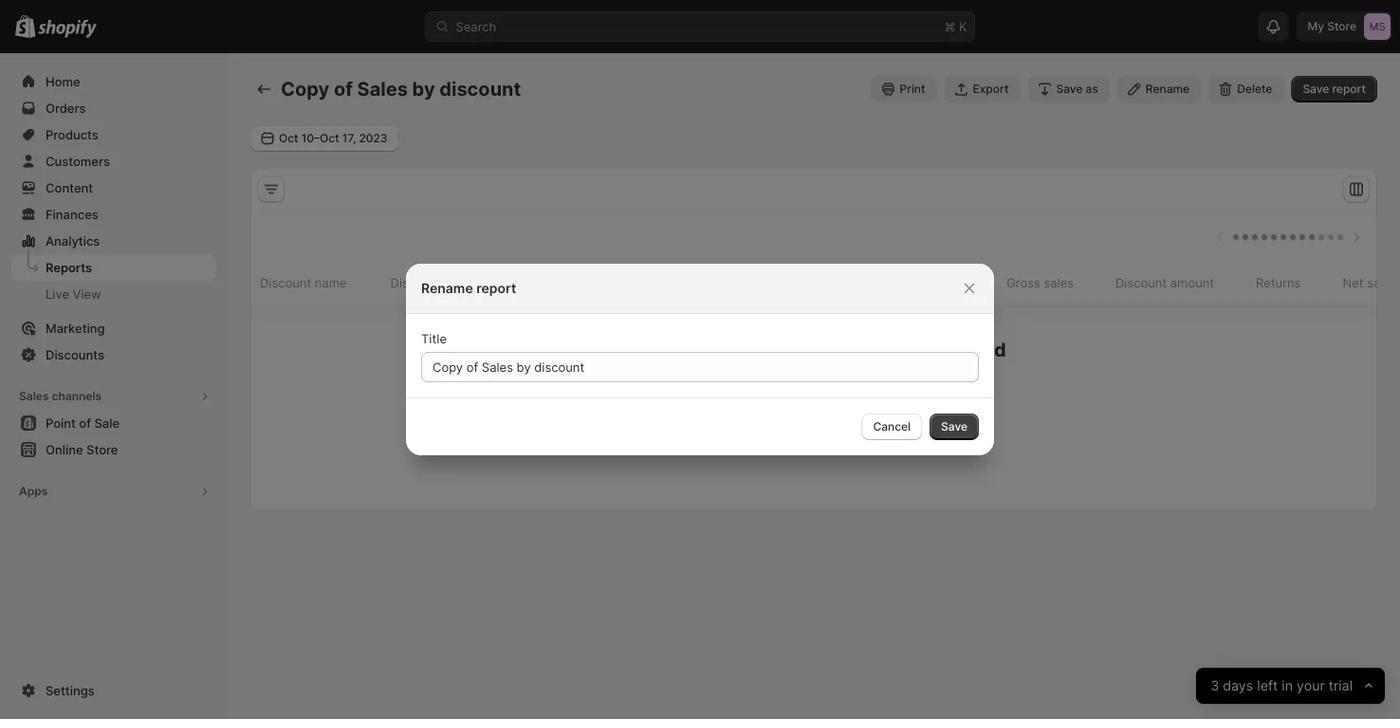 Task type: vqa. For each thing, say whether or not it's contained in the screenshot.
they to the bottom
no



Task type: describe. For each thing, give the bounding box(es) containing it.
shopify image
[[38, 19, 97, 38]]

rename for rename
[[1146, 82, 1190, 96]]

live
[[46, 287, 69, 301]]

settings link
[[11, 677, 216, 704]]

⌘ k
[[945, 19, 967, 34]]

no
[[622, 338, 647, 362]]

discount amount
[[1116, 275, 1215, 290]]

copy
[[281, 77, 330, 101]]

save inside rename report dialog
[[941, 420, 968, 434]]

Title text field
[[421, 352, 979, 382]]

k
[[959, 19, 967, 34]]

range
[[868, 338, 922, 362]]

2 discount name from the left
[[262, 275, 349, 290]]

save as
[[1056, 82, 1099, 96]]

sales channels
[[19, 389, 102, 403]]

discount method
[[391, 275, 490, 290]]

save as button
[[1028, 76, 1110, 102]]

settings
[[46, 683, 95, 698]]

live view
[[46, 287, 101, 301]]

sales inside button
[[19, 389, 49, 403]]

discounts link
[[11, 342, 216, 368]]

0 vertical spatial sales
[[357, 77, 408, 101]]

discount for discount method button
[[391, 275, 442, 290]]

data
[[652, 338, 693, 362]]

found
[[698, 338, 752, 362]]

gross sales button
[[985, 265, 1077, 301]]

gross sales
[[1007, 275, 1074, 290]]

channels
[[52, 389, 102, 403]]

sales for net sales
[[1367, 275, 1397, 290]]

⌘
[[945, 19, 956, 34]]

live view link
[[11, 281, 216, 307]]

view
[[73, 287, 101, 301]]

period.
[[866, 367, 906, 382]]

apps button
[[11, 478, 216, 505]]

for
[[756, 338, 783, 362]]

reports link
[[11, 254, 216, 281]]

discount for 1st the discount name button from the right
[[262, 275, 313, 290]]

discount method button
[[388, 265, 512, 301]]

cancel button
[[862, 414, 922, 440]]

report for save report
[[1333, 82, 1366, 96]]

home link
[[11, 68, 216, 95]]

search
[[456, 19, 496, 34]]

orders
[[925, 275, 965, 290]]

sales for gross sales
[[1044, 275, 1074, 290]]

save for save as
[[1056, 82, 1083, 96]]

save for save report
[[1303, 82, 1330, 96]]

discount
[[440, 77, 521, 101]]

discount for discount amount button
[[1116, 275, 1167, 290]]

2 name from the left
[[317, 275, 349, 290]]

save report button
[[1292, 76, 1378, 102]]

discount amount button
[[1094, 265, 1217, 301]]

cancel
[[873, 420, 911, 434]]

returns
[[1256, 275, 1301, 290]]

1 discount name from the left
[[260, 275, 347, 290]]

net sales
[[1343, 275, 1397, 290]]

save report
[[1303, 82, 1366, 96]]

please
[[722, 367, 760, 382]]

print button
[[872, 76, 937, 102]]

discounts
[[46, 347, 104, 362]]



Task type: locate. For each thing, give the bounding box(es) containing it.
net sales button
[[1321, 265, 1400, 301]]

4 discount from the left
[[1116, 275, 1167, 290]]

0 horizontal spatial sales
[[19, 389, 49, 403]]

save button
[[930, 414, 979, 440]]

method
[[445, 275, 490, 290]]

0 horizontal spatial save
[[941, 420, 968, 434]]

no data found for the date range selected please select a different period.
[[622, 338, 1007, 382]]

report
[[1333, 82, 1366, 96], [477, 280, 516, 297]]

report for rename report
[[477, 280, 516, 297]]

report inside save report "button"
[[1333, 82, 1366, 96]]

save left as
[[1056, 82, 1083, 96]]

1 horizontal spatial sales
[[1367, 275, 1397, 290]]

as
[[1086, 82, 1099, 96]]

discount for 2nd the discount name button from the right
[[260, 275, 311, 290]]

discount name
[[260, 275, 347, 290], [262, 275, 349, 290]]

discount
[[260, 275, 311, 290], [262, 275, 313, 290], [391, 275, 442, 290], [1116, 275, 1167, 290]]

1 vertical spatial sales
[[19, 389, 49, 403]]

export button
[[945, 76, 1020, 102]]

rename
[[1146, 82, 1190, 96], [421, 280, 473, 297]]

sales channels button
[[11, 383, 216, 410]]

selected
[[926, 338, 1007, 362]]

different
[[813, 367, 862, 382]]

1 horizontal spatial rename
[[1146, 82, 1190, 96]]

copy of sales by discount
[[281, 77, 521, 101]]

discount name button
[[257, 265, 369, 301], [259, 265, 371, 301]]

sales left channels
[[19, 389, 49, 403]]

1 horizontal spatial sales
[[357, 77, 408, 101]]

date
[[822, 338, 864, 362]]

orders button
[[904, 265, 968, 301]]

by
[[412, 77, 435, 101]]

the
[[787, 338, 818, 362]]

1 vertical spatial report
[[477, 280, 516, 297]]

analytics link
[[11, 228, 216, 254]]

2 sales from the left
[[1367, 275, 1397, 290]]

net
[[1343, 275, 1364, 290]]

name
[[315, 275, 347, 290], [317, 275, 349, 290]]

2 horizontal spatial save
[[1303, 82, 1330, 96]]

print
[[900, 82, 926, 96]]

save
[[1056, 82, 1083, 96], [1303, 82, 1330, 96], [941, 420, 968, 434]]

3 discount from the left
[[391, 275, 442, 290]]

0 vertical spatial rename
[[1146, 82, 1190, 96]]

1 discount name button from the left
[[257, 265, 369, 301]]

delete
[[1237, 82, 1273, 96]]

returns button
[[1234, 265, 1304, 301]]

rename report dialog
[[0, 264, 1400, 455]]

rename right as
[[1146, 82, 1190, 96]]

sales
[[357, 77, 408, 101], [19, 389, 49, 403]]

of
[[334, 77, 353, 101]]

rename up title
[[421, 280, 473, 297]]

sales right the gross
[[1044, 275, 1074, 290]]

select
[[764, 367, 799, 382]]

rename report
[[421, 280, 516, 297]]

1 horizontal spatial report
[[1333, 82, 1366, 96]]

rename inside dialog
[[421, 280, 473, 297]]

0 vertical spatial report
[[1333, 82, 1366, 96]]

save inside button
[[1056, 82, 1083, 96]]

0 horizontal spatial report
[[477, 280, 516, 297]]

a
[[802, 367, 809, 382]]

1 horizontal spatial save
[[1056, 82, 1083, 96]]

1 sales from the left
[[1044, 275, 1074, 290]]

save right the cancel
[[941, 420, 968, 434]]

rename inside button
[[1146, 82, 1190, 96]]

sales right net
[[1367, 275, 1397, 290]]

delete button
[[1209, 76, 1284, 102]]

gross
[[1007, 275, 1041, 290]]

apps
[[19, 484, 48, 498]]

rename for rename report
[[421, 280, 473, 297]]

export
[[973, 82, 1009, 96]]

amount
[[1171, 275, 1215, 290]]

1 vertical spatial rename
[[421, 280, 473, 297]]

title
[[421, 331, 447, 346]]

sales
[[1044, 275, 1074, 290], [1367, 275, 1397, 290]]

analytics
[[46, 233, 100, 248]]

save right delete
[[1303, 82, 1330, 96]]

0 horizontal spatial sales
[[1044, 275, 1074, 290]]

1 discount from the left
[[260, 275, 311, 290]]

2 discount name button from the left
[[259, 265, 371, 301]]

report inside rename report dialog
[[477, 280, 516, 297]]

reports
[[46, 260, 92, 275]]

sales right of
[[357, 77, 408, 101]]

rename button
[[1118, 76, 1201, 102]]

0 horizontal spatial rename
[[421, 280, 473, 297]]

home
[[46, 74, 80, 89]]

1 name from the left
[[315, 275, 347, 290]]

2 discount from the left
[[262, 275, 313, 290]]



